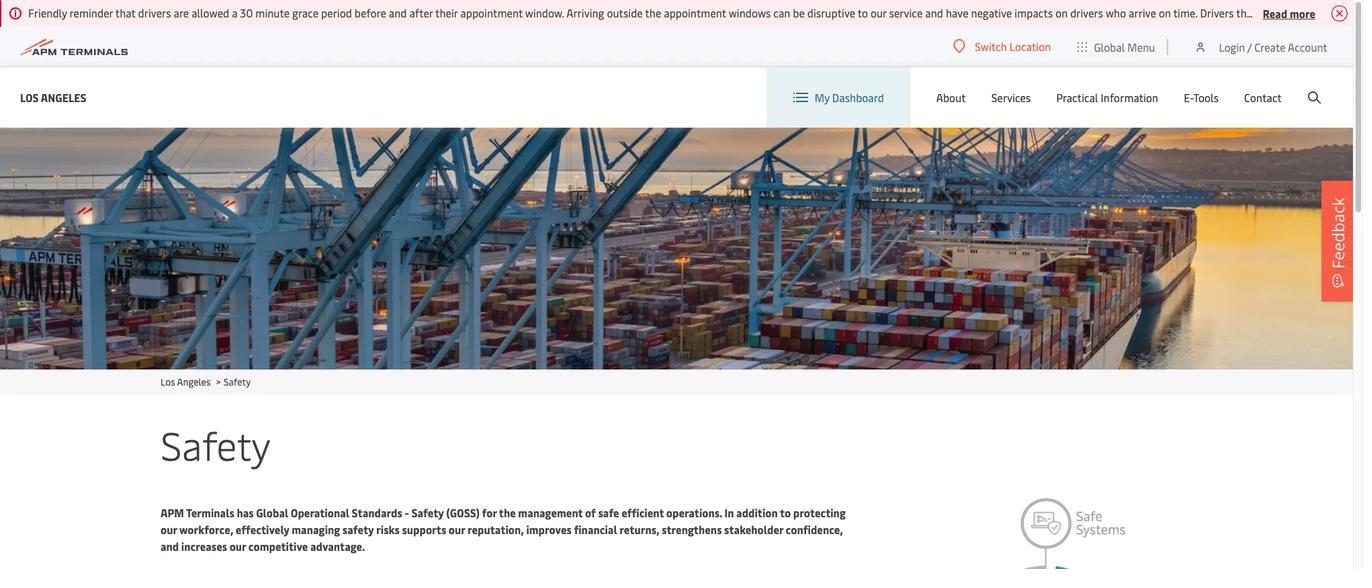 Task type: vqa. For each thing, say whether or not it's contained in the screenshot.
optimal
no



Task type: locate. For each thing, give the bounding box(es) containing it.
arrive
[[1129, 5, 1157, 20], [1260, 5, 1287, 20]]

safety down >
[[161, 418, 271, 471]]

create
[[1255, 39, 1286, 54]]

and
[[389, 5, 407, 20], [926, 5, 944, 20], [161, 539, 179, 554]]

2 that from the left
[[1237, 5, 1257, 20]]

that
[[115, 5, 136, 20], [1237, 5, 1257, 20]]

has
[[237, 505, 254, 520]]

1 vertical spatial los
[[161, 376, 175, 388]]

arrive left more
[[1260, 5, 1287, 20]]

drivers
[[138, 5, 171, 20], [1071, 5, 1104, 20]]

2 vertical spatial safety
[[412, 505, 444, 520]]

safety right >
[[224, 376, 251, 388]]

1 horizontal spatial global
[[1094, 39, 1125, 54]]

outside right the read
[[1290, 5, 1326, 20]]

workforce,
[[179, 522, 233, 537]]

1 appointment from the left
[[461, 5, 523, 20]]

have
[[946, 5, 969, 20]]

the inside the apm terminals has global operational standards - safety (goss) for the management of safe efficient operations. in addition to protecting our workforce, effectively managing safety risks supports our reputation, improves financial returns, strengthens stakeholder confidence, and increases our competitive advantage.
[[499, 505, 516, 520]]

who
[[1106, 5, 1127, 20]]

window.
[[525, 5, 564, 20]]

are
[[174, 5, 189, 20]]

grace
[[292, 5, 319, 20]]

impacts
[[1015, 5, 1053, 20]]

reminder
[[70, 5, 113, 20]]

their right after
[[436, 5, 458, 20]]

1 horizontal spatial arrive
[[1260, 5, 1287, 20]]

my dashboard
[[815, 90, 884, 105]]

contact
[[1245, 90, 1282, 105]]

los angeles
[[20, 90, 86, 105]]

their left ap
[[1328, 5, 1351, 20]]

can
[[774, 5, 791, 20]]

to inside the apm terminals has global operational standards - safety (goss) for the management of safe efficient operations. in addition to protecting our workforce, effectively managing safety risks supports our reputation, improves financial returns, strengthens stakeholder confidence, and increases our competitive advantage.
[[780, 505, 791, 520]]

0 horizontal spatial angeles
[[41, 90, 86, 105]]

0 vertical spatial global
[[1094, 39, 1125, 54]]

arriving
[[567, 5, 605, 20]]

drivers
[[1201, 5, 1234, 20]]

angeles for los angeles > safety
[[177, 376, 211, 388]]

appointment
[[461, 5, 523, 20], [664, 5, 727, 20]]

switch location
[[975, 39, 1051, 54]]

to right addition
[[780, 505, 791, 520]]

minute
[[256, 5, 290, 20]]

after
[[410, 5, 433, 20]]

my dashboard button
[[794, 67, 884, 128]]

30
[[240, 5, 253, 20]]

1 horizontal spatial on
[[1159, 5, 1172, 20]]

competitive
[[249, 539, 308, 554]]

efficient
[[622, 505, 664, 520]]

1 horizontal spatial their
[[1328, 5, 1351, 20]]

more
[[1290, 6, 1316, 20]]

practical
[[1057, 90, 1099, 105]]

services
[[992, 90, 1031, 105]]

safe
[[598, 505, 619, 520]]

friendly
[[28, 5, 67, 20]]

the
[[645, 5, 662, 20], [499, 505, 516, 520]]

our
[[871, 5, 887, 20], [161, 522, 177, 537], [449, 522, 465, 537], [230, 539, 246, 554]]

1 vertical spatial the
[[499, 505, 516, 520]]

read more button
[[1263, 5, 1316, 22]]

0 horizontal spatial their
[[436, 5, 458, 20]]

2 horizontal spatial and
[[926, 5, 944, 20]]

0 horizontal spatial the
[[499, 505, 516, 520]]

0 horizontal spatial and
[[161, 539, 179, 554]]

and left have
[[926, 5, 944, 20]]

login / create account
[[1219, 39, 1328, 54]]

0 vertical spatial to
[[858, 5, 868, 20]]

our down effectively
[[230, 539, 246, 554]]

login / create account link
[[1195, 27, 1328, 67]]

0 horizontal spatial that
[[115, 5, 136, 20]]

0 horizontal spatial global
[[256, 505, 289, 520]]

1 horizontal spatial appointment
[[664, 5, 727, 20]]

safety up supports
[[412, 505, 444, 520]]

0 horizontal spatial outside
[[607, 5, 643, 20]]

global inside the apm terminals has global operational standards - safety (goss) for the management of safe efficient operations. in addition to protecting our workforce, effectively managing safety risks supports our reputation, improves financial returns, strengthens stakeholder confidence, and increases our competitive advantage.
[[256, 505, 289, 520]]

tools
[[1194, 90, 1219, 105]]

on left time.
[[1159, 5, 1172, 20]]

1 horizontal spatial drivers
[[1071, 5, 1104, 20]]

0 horizontal spatial on
[[1056, 5, 1068, 20]]

1 horizontal spatial that
[[1237, 5, 1257, 20]]

and left after
[[389, 5, 407, 20]]

to
[[858, 5, 868, 20], [780, 505, 791, 520]]

drivers left "who"
[[1071, 5, 1104, 20]]

time.
[[1174, 5, 1198, 20]]

2 appointment from the left
[[664, 5, 727, 20]]

global
[[1094, 39, 1125, 54], [256, 505, 289, 520]]

friendly reminder that drivers are allowed a 30 minute grace period before and after their appointment window. arriving outside the appointment windows can be disruptive to our service and have negative impacts on drivers who arrive on time. drivers that arrive outside their ap
[[28, 5, 1364, 20]]

management
[[518, 505, 583, 520]]

0 vertical spatial safety
[[224, 376, 251, 388]]

angeles
[[41, 90, 86, 105], [177, 376, 211, 388]]

about button
[[937, 67, 966, 128]]

increases
[[181, 539, 227, 554]]

on right 'impacts'
[[1056, 5, 1068, 20]]

0 vertical spatial angeles
[[41, 90, 86, 105]]

outside
[[607, 5, 643, 20], [1290, 5, 1326, 20]]

their
[[436, 5, 458, 20], [1328, 5, 1351, 20]]

read more
[[1263, 6, 1316, 20]]

global left menu
[[1094, 39, 1125, 54]]

0 horizontal spatial to
[[780, 505, 791, 520]]

1 drivers from the left
[[138, 5, 171, 20]]

global up effectively
[[256, 505, 289, 520]]

1 vertical spatial to
[[780, 505, 791, 520]]

safety
[[224, 376, 251, 388], [161, 418, 271, 471], [412, 505, 444, 520]]

1 horizontal spatial los
[[161, 376, 175, 388]]

outside right arriving
[[607, 5, 643, 20]]

improves
[[527, 522, 572, 537]]

and inside the apm terminals has global operational standards - safety (goss) for the management of safe efficient operations. in addition to protecting our workforce, effectively managing safety risks supports our reputation, improves financial returns, strengthens stakeholder confidence, and increases our competitive advantage.
[[161, 539, 179, 554]]

global menu
[[1094, 39, 1156, 54]]

1 outside from the left
[[607, 5, 643, 20]]

0 horizontal spatial los
[[20, 90, 39, 105]]

1 arrive from the left
[[1129, 5, 1157, 20]]

to right 'disruptive'
[[858, 5, 868, 20]]

1 vertical spatial angeles
[[177, 376, 211, 388]]

la-online services image
[[0, 128, 1354, 370]]

0 horizontal spatial drivers
[[138, 5, 171, 20]]

los for los angeles
[[20, 90, 39, 105]]

-
[[405, 505, 409, 520]]

that left the read
[[1237, 5, 1257, 20]]

appointment left 'window.'
[[461, 5, 523, 20]]

1 vertical spatial global
[[256, 505, 289, 520]]

0 vertical spatial los
[[20, 90, 39, 105]]

and down apm
[[161, 539, 179, 554]]

0 horizontal spatial arrive
[[1129, 5, 1157, 20]]

drivers left are
[[138, 5, 171, 20]]

1 horizontal spatial the
[[645, 5, 662, 20]]

los for los angeles > safety
[[161, 376, 175, 388]]

operational
[[291, 505, 350, 520]]

that right the reminder at the top left
[[115, 5, 136, 20]]

1 vertical spatial safety
[[161, 418, 271, 471]]

0 vertical spatial the
[[645, 5, 662, 20]]

protecting
[[794, 505, 846, 520]]

appointment left windows
[[664, 5, 727, 20]]

1 horizontal spatial los angeles link
[[161, 376, 211, 388]]

1 horizontal spatial outside
[[1290, 5, 1326, 20]]

1 horizontal spatial angeles
[[177, 376, 211, 388]]

0 vertical spatial los angeles link
[[20, 89, 86, 106]]

0 horizontal spatial appointment
[[461, 5, 523, 20]]

on
[[1056, 5, 1068, 20], [1159, 5, 1172, 20]]

arrive right "who"
[[1129, 5, 1157, 20]]

account
[[1288, 39, 1328, 54]]

practical information button
[[1057, 67, 1159, 128]]



Task type: describe. For each thing, give the bounding box(es) containing it.
period
[[321, 5, 352, 20]]

>
[[216, 376, 221, 388]]

0 horizontal spatial los angeles link
[[20, 89, 86, 106]]

windows
[[729, 5, 771, 20]]

negative
[[972, 5, 1013, 20]]

switch location button
[[954, 39, 1051, 54]]

/
[[1248, 39, 1252, 54]]

1 that from the left
[[115, 5, 136, 20]]

read
[[1263, 6, 1288, 20]]

a
[[232, 5, 238, 20]]

feedback
[[1327, 197, 1350, 269]]

returns,
[[620, 522, 660, 537]]

terminals
[[186, 505, 234, 520]]

standards
[[352, 505, 402, 520]]

close alert image
[[1332, 5, 1348, 22]]

advantage.
[[310, 539, 365, 554]]

supports
[[402, 522, 446, 537]]

location
[[1010, 39, 1051, 54]]

for
[[482, 505, 497, 520]]

services button
[[992, 67, 1031, 128]]

apm terminals approach to safety image
[[913, 495, 1193, 569]]

e-
[[1184, 90, 1194, 105]]

global menu button
[[1065, 27, 1169, 67]]

1 vertical spatial los angeles link
[[161, 376, 211, 388]]

2 on from the left
[[1159, 5, 1172, 20]]

2 outside from the left
[[1290, 5, 1326, 20]]

financial
[[574, 522, 617, 537]]

2 arrive from the left
[[1260, 5, 1287, 20]]

our down apm
[[161, 522, 177, 537]]

information
[[1101, 90, 1159, 105]]

apm terminals has global operational standards - safety (goss) for the management of safe efficient operations. in addition to protecting our workforce, effectively managing safety risks supports our reputation, improves financial returns, strengthens stakeholder confidence, and increases our competitive advantage.
[[161, 505, 846, 554]]

disruptive
[[808, 5, 856, 20]]

login
[[1219, 39, 1246, 54]]

e-tools
[[1184, 90, 1219, 105]]

practical information
[[1057, 90, 1159, 105]]

service
[[890, 5, 923, 20]]

global inside button
[[1094, 39, 1125, 54]]

safety
[[343, 522, 374, 537]]

risks
[[376, 522, 400, 537]]

switch
[[975, 39, 1007, 54]]

2 drivers from the left
[[1071, 5, 1104, 20]]

effectively
[[236, 522, 289, 537]]

reputation,
[[468, 522, 524, 537]]

be
[[793, 5, 805, 20]]

addition
[[737, 505, 778, 520]]

in
[[725, 505, 734, 520]]

2 their from the left
[[1328, 5, 1351, 20]]

e-tools button
[[1184, 67, 1219, 128]]

confidence,
[[786, 522, 843, 537]]

allowed
[[192, 5, 229, 20]]

(goss)
[[447, 505, 480, 520]]

my
[[815, 90, 830, 105]]

safety inside the apm terminals has global operational standards - safety (goss) for the management of safe efficient operations. in addition to protecting our workforce, effectively managing safety risks supports our reputation, improves financial returns, strengthens stakeholder confidence, and increases our competitive advantage.
[[412, 505, 444, 520]]

feedback button
[[1322, 180, 1356, 301]]

our down (goss)
[[449, 522, 465, 537]]

apm
[[161, 505, 184, 520]]

managing
[[292, 522, 340, 537]]

dashboard
[[833, 90, 884, 105]]

stakeholder
[[725, 522, 784, 537]]

our left service
[[871, 5, 887, 20]]

before
[[355, 5, 386, 20]]

1 on from the left
[[1056, 5, 1068, 20]]

about
[[937, 90, 966, 105]]

los angeles > safety
[[161, 376, 251, 388]]

1 horizontal spatial and
[[389, 5, 407, 20]]

1 their from the left
[[436, 5, 458, 20]]

operations.
[[667, 505, 722, 520]]

angeles for los angeles
[[41, 90, 86, 105]]

strengthens
[[662, 522, 722, 537]]

of
[[585, 505, 596, 520]]

ap
[[1353, 5, 1364, 20]]

1 horizontal spatial to
[[858, 5, 868, 20]]

contact button
[[1245, 67, 1282, 128]]

menu
[[1128, 39, 1156, 54]]



